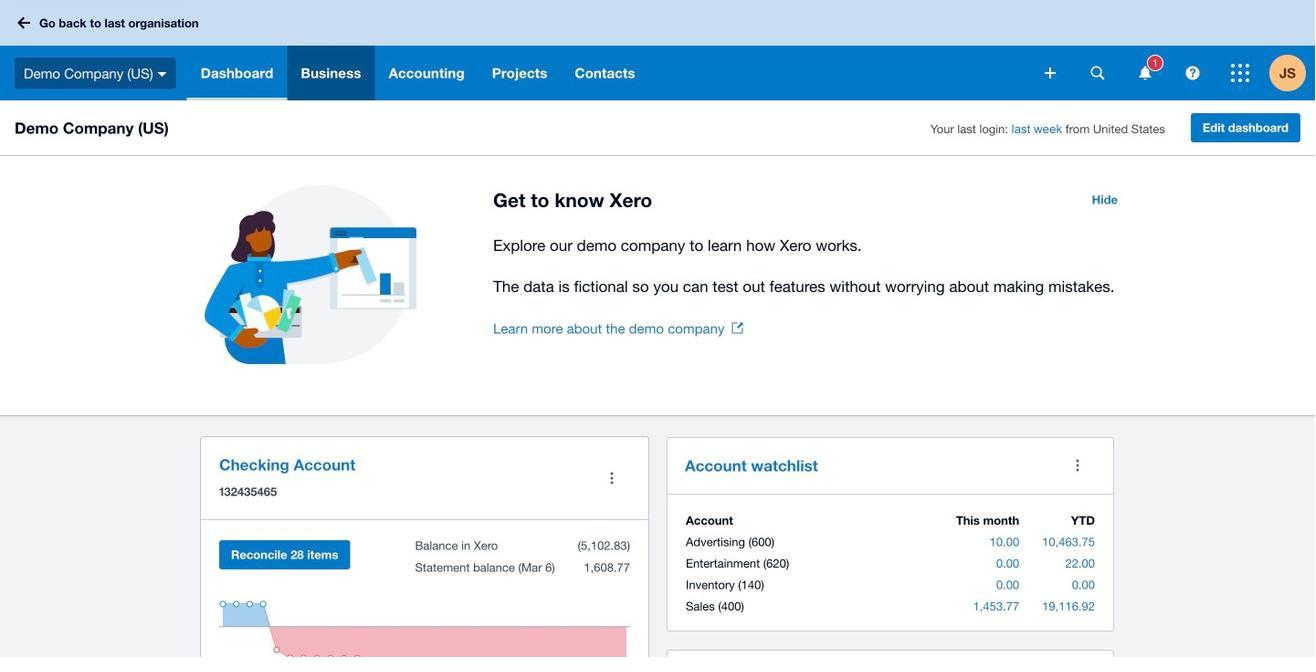 Task type: vqa. For each thing, say whether or not it's contained in the screenshot.
The Items
no



Task type: describe. For each thing, give the bounding box(es) containing it.
intro banner body element
[[493, 233, 1130, 300]]

svg image
[[1045, 68, 1056, 79]]

manage menu toggle image
[[594, 461, 631, 497]]



Task type: locate. For each thing, give the bounding box(es) containing it.
banner
[[0, 0, 1316, 101]]

svg image
[[17, 17, 30, 29], [1232, 64, 1250, 82], [1092, 66, 1105, 80], [1140, 66, 1152, 80], [1187, 66, 1200, 80], [158, 72, 167, 77]]



